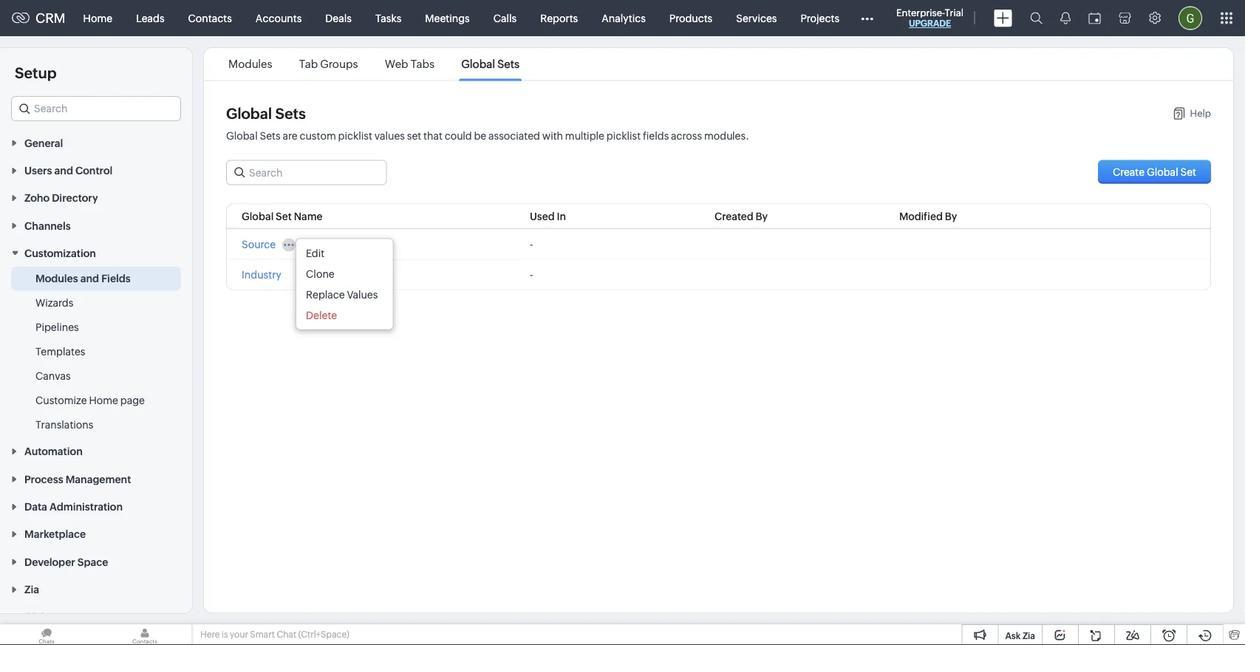 Task type: vqa. For each thing, say whether or not it's contained in the screenshot.
Modified by's THE "BY"
yes



Task type: describe. For each thing, give the bounding box(es) containing it.
(ctrl+space)
[[298, 630, 350, 640]]

modified
[[900, 210, 943, 222]]

values
[[347, 289, 378, 301]]

tab
[[299, 58, 318, 71]]

by for modified by
[[945, 210, 958, 222]]

industry
[[242, 269, 282, 281]]

meetings
[[425, 12, 470, 24]]

ask
[[1006, 631, 1021, 641]]

create
[[1114, 166, 1146, 178]]

crm link
[[12, 11, 66, 26]]

trial
[[945, 7, 964, 18]]

2 picklist from the left
[[607, 130, 641, 142]]

2 - from the top
[[530, 269, 533, 281]]

tasks link
[[364, 0, 414, 36]]

here
[[200, 630, 220, 640]]

modules link
[[226, 58, 275, 71]]

web tabs
[[385, 58, 435, 71]]

chat
[[277, 630, 297, 640]]

customization button
[[0, 239, 192, 267]]

modified by
[[900, 210, 958, 222]]

your
[[230, 630, 248, 640]]

enterprise-trial upgrade
[[897, 7, 964, 28]]

canvas
[[35, 370, 71, 382]]

home link
[[71, 0, 124, 36]]

Search text field
[[227, 161, 386, 184]]

2 vertical spatial sets
[[260, 130, 281, 142]]

translations
[[35, 419, 93, 431]]

set inside button
[[1181, 166, 1197, 178]]

1 picklist from the left
[[338, 130, 373, 142]]

services
[[737, 12, 777, 24]]

customization
[[24, 247, 96, 259]]

templates
[[35, 346, 85, 358]]

created by
[[715, 210, 768, 222]]

deals link
[[314, 0, 364, 36]]

global down modules 'link'
[[226, 105, 272, 122]]

global sets are custom picklist values set that could be associated with multiple picklist fields across modules.
[[226, 130, 750, 142]]

global left are
[[226, 130, 258, 142]]

created
[[715, 210, 754, 222]]

home inside home link
[[83, 12, 112, 24]]

in
[[557, 210, 566, 222]]

help
[[1191, 108, 1212, 119]]

customization region
[[0, 267, 192, 438]]

tab groups link
[[297, 58, 361, 71]]

clone
[[306, 268, 335, 280]]

modules for modules
[[229, 58, 273, 71]]

accounts
[[256, 12, 302, 24]]

reports link
[[529, 0, 590, 36]]

be
[[474, 130, 487, 142]]

projects link
[[789, 0, 852, 36]]

1 horizontal spatial global sets
[[462, 58, 520, 71]]

and
[[80, 273, 99, 284]]

used in
[[530, 210, 566, 222]]

smart
[[250, 630, 275, 640]]

enterprise-
[[897, 7, 945, 18]]

tabs
[[411, 58, 435, 71]]

is
[[222, 630, 228, 640]]

could
[[445, 130, 472, 142]]

multiple
[[566, 130, 605, 142]]

deals
[[326, 12, 352, 24]]

1 - from the top
[[530, 239, 533, 251]]

customize home page
[[35, 395, 145, 406]]

associated
[[489, 130, 540, 142]]

custom
[[300, 130, 336, 142]]

contacts image
[[98, 625, 192, 646]]

profile element
[[1171, 0, 1212, 36]]

used
[[530, 210, 555, 222]]

edit
[[306, 247, 325, 259]]

analytics
[[602, 12, 646, 24]]

reports
[[541, 12, 578, 24]]



Task type: locate. For each thing, give the bounding box(es) containing it.
customize home page link
[[35, 393, 145, 408]]

zia
[[1023, 631, 1036, 641]]

global down calls link
[[462, 58, 495, 71]]

delete
[[306, 309, 337, 321]]

1 vertical spatial modules
[[35, 273, 78, 284]]

global right create
[[1148, 166, 1179, 178]]

crm
[[35, 11, 66, 26]]

profile image
[[1179, 6, 1203, 30]]

0 vertical spatial -
[[530, 239, 533, 251]]

picklist left values
[[338, 130, 373, 142]]

picklist left the fields
[[607, 130, 641, 142]]

tab groups
[[299, 58, 358, 71]]

across
[[671, 130, 703, 142]]

home
[[83, 12, 112, 24], [89, 395, 118, 406]]

replace
[[306, 289, 345, 301]]

modules up wizards
[[35, 273, 78, 284]]

home inside customize home page link
[[89, 395, 118, 406]]

1 horizontal spatial modules
[[229, 58, 273, 71]]

1 vertical spatial sets
[[275, 105, 306, 122]]

sets up are
[[275, 105, 306, 122]]

here is your smart chat (ctrl+space)
[[200, 630, 350, 640]]

0 vertical spatial sets
[[498, 58, 520, 71]]

create global set button
[[1099, 160, 1212, 184]]

global set name
[[242, 210, 323, 222]]

modules down accounts
[[229, 58, 273, 71]]

upgrade
[[909, 18, 952, 28]]

list
[[215, 48, 533, 80]]

groups
[[320, 58, 358, 71]]

global up source
[[242, 210, 274, 222]]

modules inside customization region
[[35, 273, 78, 284]]

values
[[375, 130, 405, 142]]

1 vertical spatial home
[[89, 395, 118, 406]]

by
[[756, 210, 768, 222], [945, 210, 958, 222]]

pipelines link
[[35, 320, 79, 335]]

0 horizontal spatial modules
[[35, 273, 78, 284]]

by right created
[[756, 210, 768, 222]]

global sets down calls link
[[462, 58, 520, 71]]

meetings link
[[414, 0, 482, 36]]

signals element
[[1052, 0, 1080, 36]]

list containing modules
[[215, 48, 533, 80]]

1 horizontal spatial picklist
[[607, 130, 641, 142]]

customize
[[35, 395, 87, 406]]

leads
[[136, 12, 165, 24]]

modules
[[229, 58, 273, 71], [35, 273, 78, 284]]

0 horizontal spatial by
[[756, 210, 768, 222]]

web tabs link
[[383, 58, 437, 71]]

1 vertical spatial -
[[530, 269, 533, 281]]

modules for modules and fields
[[35, 273, 78, 284]]

1 by from the left
[[756, 210, 768, 222]]

0 horizontal spatial picklist
[[338, 130, 373, 142]]

0 horizontal spatial set
[[276, 210, 292, 222]]

services link
[[725, 0, 789, 36]]

products link
[[658, 0, 725, 36]]

calls
[[494, 12, 517, 24]]

0 vertical spatial set
[[1181, 166, 1197, 178]]

tasks
[[376, 12, 402, 24]]

1 vertical spatial global sets
[[226, 105, 306, 122]]

by right modified
[[945, 210, 958, 222]]

translations link
[[35, 418, 93, 432]]

products
[[670, 12, 713, 24]]

global sets link
[[459, 58, 522, 71]]

calendar image
[[1089, 12, 1102, 24]]

analytics link
[[590, 0, 658, 36]]

home right crm
[[83, 12, 112, 24]]

0 vertical spatial global sets
[[462, 58, 520, 71]]

set down help
[[1181, 166, 1197, 178]]

global sets up are
[[226, 105, 306, 122]]

set left name
[[276, 210, 292, 222]]

1 horizontal spatial by
[[945, 210, 958, 222]]

are
[[283, 130, 298, 142]]

1 horizontal spatial set
[[1181, 166, 1197, 178]]

sets
[[498, 58, 520, 71], [275, 105, 306, 122], [260, 130, 281, 142]]

replace values
[[306, 289, 378, 301]]

page
[[120, 395, 145, 406]]

global inside button
[[1148, 166, 1179, 178]]

0 horizontal spatial global sets
[[226, 105, 306, 122]]

1 vertical spatial set
[[276, 210, 292, 222]]

0 vertical spatial home
[[83, 12, 112, 24]]

signals image
[[1061, 12, 1071, 24]]

setup
[[15, 64, 57, 81]]

modules and fields
[[35, 273, 131, 284]]

chats image
[[0, 625, 93, 646]]

calls link
[[482, 0, 529, 36]]

modules and fields link
[[35, 271, 131, 286]]

projects
[[801, 12, 840, 24]]

wizards
[[35, 297, 73, 309]]

source
[[242, 239, 276, 251]]

accounts link
[[244, 0, 314, 36]]

sets left are
[[260, 130, 281, 142]]

leads link
[[124, 0, 176, 36]]

wizards link
[[35, 296, 73, 310]]

contacts link
[[176, 0, 244, 36]]

fields
[[101, 273, 131, 284]]

canvas link
[[35, 369, 71, 384]]

create global set
[[1114, 166, 1197, 178]]

picklist
[[338, 130, 373, 142], [607, 130, 641, 142]]

ask zia
[[1006, 631, 1036, 641]]

fields
[[643, 130, 669, 142]]

contacts
[[188, 12, 232, 24]]

by for created by
[[756, 210, 768, 222]]

with
[[543, 130, 563, 142]]

global
[[462, 58, 495, 71], [226, 105, 272, 122], [226, 130, 258, 142], [1148, 166, 1179, 178], [242, 210, 274, 222]]

modules.
[[705, 130, 750, 142]]

that
[[424, 130, 443, 142]]

name
[[294, 210, 323, 222]]

set
[[1181, 166, 1197, 178], [276, 210, 292, 222]]

templates link
[[35, 344, 85, 359]]

global sets
[[462, 58, 520, 71], [226, 105, 306, 122]]

sets down calls link
[[498, 58, 520, 71]]

home left page
[[89, 395, 118, 406]]

2 by from the left
[[945, 210, 958, 222]]

0 vertical spatial modules
[[229, 58, 273, 71]]

set
[[407, 130, 422, 142]]



